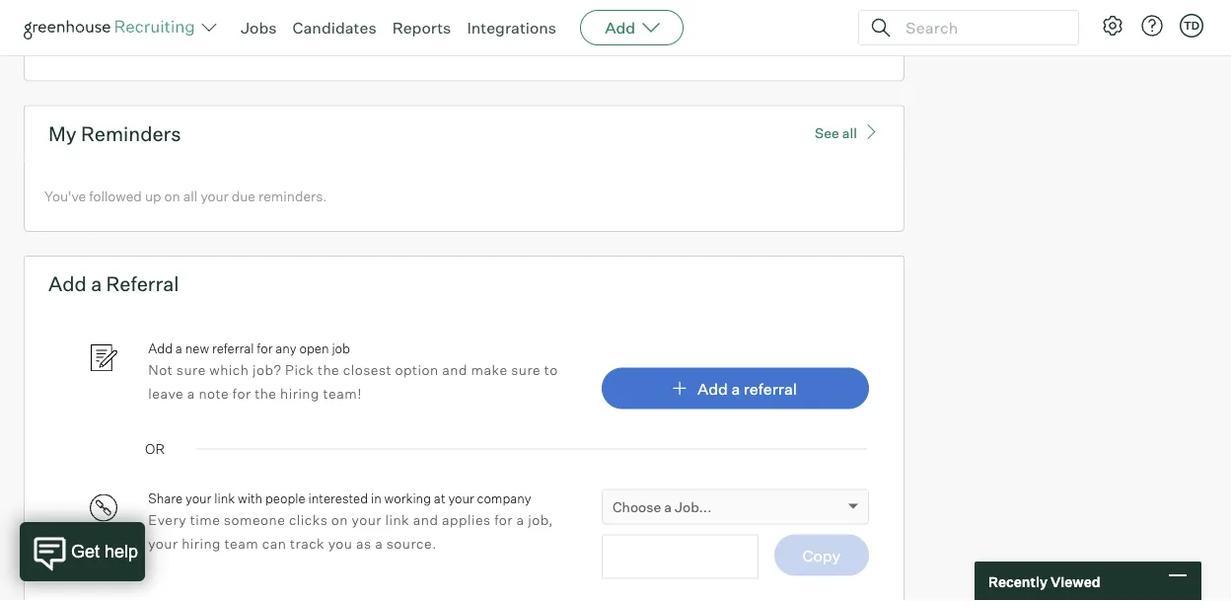 Task type: locate. For each thing, give the bounding box(es) containing it.
job,
[[528, 511, 554, 529]]

closest
[[343, 361, 392, 378]]

1 vertical spatial hiring
[[182, 535, 221, 552]]

choose a job...
[[613, 498, 712, 515]]

link
[[214, 491, 235, 506], [385, 511, 410, 529]]

2 vertical spatial for
[[495, 511, 513, 529]]

1 vertical spatial and
[[413, 511, 439, 529]]

1 horizontal spatial link
[[385, 511, 410, 529]]

add inside the add a new referral for any open job not sure which job? pick the closest option and make sure to leave a note for the hiring team!
[[148, 340, 173, 356]]

0 horizontal spatial all
[[183, 187, 198, 205]]

in
[[371, 491, 382, 506]]

reminders
[[81, 121, 181, 146]]

0 vertical spatial and
[[442, 361, 468, 378]]

note
[[199, 384, 229, 402]]

see all link
[[815, 122, 880, 142]]

0 horizontal spatial the
[[255, 384, 277, 402]]

link down working
[[385, 511, 410, 529]]

on inside "share your link with people interested in working at your company every time someone clicks on your link and applies for a job, your hiring team can track you as a source."
[[332, 511, 348, 529]]

None text field
[[602, 535, 759, 579]]

greenhouse recruiting image
[[24, 16, 201, 39]]

1 horizontal spatial sure
[[512, 361, 541, 378]]

every
[[148, 511, 187, 529]]

your
[[201, 187, 229, 205], [186, 491, 212, 506], [449, 491, 474, 506], [352, 511, 382, 529], [148, 535, 178, 552]]

sure down new
[[177, 361, 206, 378]]

1 horizontal spatial the
[[318, 361, 340, 378]]

the down the 'job'
[[318, 361, 340, 378]]

no
[[104, 37, 120, 54]]

have
[[71, 37, 101, 54]]

0 horizontal spatial link
[[214, 491, 235, 506]]

on right up
[[164, 187, 180, 205]]

0 horizontal spatial on
[[164, 187, 180, 205]]

time
[[190, 511, 220, 529]]

1 horizontal spatial to
[[545, 361, 558, 378]]

add a referral button
[[602, 368, 870, 409]]

recently viewed
[[989, 573, 1101, 590]]

1 vertical spatial on
[[332, 511, 348, 529]]

on down interested on the left bottom of the page
[[332, 511, 348, 529]]

for down the company
[[495, 511, 513, 529]]

add inside popup button
[[605, 18, 636, 38]]

referral
[[212, 340, 254, 356], [744, 379, 798, 398]]

all right see
[[843, 125, 858, 142]]

sure
[[177, 361, 206, 378], [512, 361, 541, 378]]

1 vertical spatial to
[[545, 361, 558, 378]]

1 horizontal spatial all
[[843, 125, 858, 142]]

with
[[238, 491, 263, 506]]

source.
[[387, 535, 437, 552]]

for left any
[[257, 340, 273, 356]]

to left the review.
[[204, 37, 216, 54]]

all
[[843, 125, 858, 142], [183, 187, 198, 205]]

reports
[[393, 18, 451, 38]]

0 horizontal spatial sure
[[177, 361, 206, 378]]

jobs
[[241, 18, 277, 38]]

you have no applications to review.
[[44, 37, 264, 54]]

0 vertical spatial referral
[[212, 340, 254, 356]]

2 horizontal spatial for
[[495, 511, 513, 529]]

0 vertical spatial all
[[843, 125, 858, 142]]

0 horizontal spatial referral
[[212, 340, 254, 356]]

a inside button
[[732, 379, 741, 398]]

the down job?
[[255, 384, 277, 402]]

and down at
[[413, 511, 439, 529]]

td
[[1184, 19, 1200, 32]]

hiring down pick
[[280, 384, 320, 402]]

all right up
[[183, 187, 198, 205]]

1 vertical spatial referral
[[744, 379, 798, 398]]

hiring
[[280, 384, 320, 402], [182, 535, 221, 552]]

0 vertical spatial to
[[204, 37, 216, 54]]

and left make
[[442, 361, 468, 378]]

link left with
[[214, 491, 235, 506]]

add inside button
[[698, 379, 728, 398]]

1 horizontal spatial on
[[332, 511, 348, 529]]

0 vertical spatial on
[[164, 187, 180, 205]]

a
[[91, 272, 102, 296], [176, 340, 182, 356], [732, 379, 741, 398], [187, 384, 195, 402], [665, 498, 672, 515], [517, 511, 525, 529], [375, 535, 383, 552]]

for down which
[[233, 384, 251, 402]]

see all
[[815, 125, 858, 142]]

add for add
[[605, 18, 636, 38]]

for
[[257, 340, 273, 356], [233, 384, 251, 402], [495, 511, 513, 529]]

and
[[442, 361, 468, 378], [413, 511, 439, 529]]

hiring down time
[[182, 535, 221, 552]]

1 horizontal spatial referral
[[744, 379, 798, 398]]

1 horizontal spatial hiring
[[280, 384, 320, 402]]

clicks
[[289, 511, 328, 529]]

your right at
[[449, 491, 474, 506]]

pick
[[285, 361, 314, 378]]

0 horizontal spatial hiring
[[182, 535, 221, 552]]

followed
[[89, 187, 142, 205]]

option
[[395, 361, 439, 378]]

configure image
[[1102, 14, 1125, 38]]

share
[[148, 491, 183, 506]]

to inside the add a new referral for any open job not sure which job? pick the closest option and make sure to leave a note for the hiring team!
[[545, 361, 558, 378]]

1 horizontal spatial for
[[257, 340, 273, 356]]

reminders.
[[259, 187, 327, 205]]

recently
[[989, 573, 1048, 590]]

your down every
[[148, 535, 178, 552]]

you've
[[44, 187, 86, 205]]

the
[[318, 361, 340, 378], [255, 384, 277, 402]]

1 vertical spatial all
[[183, 187, 198, 205]]

0 vertical spatial link
[[214, 491, 235, 506]]

to
[[204, 37, 216, 54], [545, 361, 558, 378]]

1 horizontal spatial and
[[442, 361, 468, 378]]

your down in
[[352, 511, 382, 529]]

candidates
[[293, 18, 377, 38]]

0 vertical spatial hiring
[[280, 384, 320, 402]]

add
[[605, 18, 636, 38], [48, 272, 87, 296], [148, 340, 173, 356], [698, 379, 728, 398]]

make
[[471, 361, 508, 378]]

to right make
[[545, 361, 558, 378]]

or
[[145, 440, 165, 457]]

sure right make
[[512, 361, 541, 378]]

0 horizontal spatial and
[[413, 511, 439, 529]]

0 vertical spatial for
[[257, 340, 273, 356]]

on
[[164, 187, 180, 205], [332, 511, 348, 529]]

you
[[328, 535, 353, 552]]

you've followed up on all your due reminders.
[[44, 187, 327, 205]]

add for add a referral
[[698, 379, 728, 398]]

choose
[[613, 498, 662, 515]]

review.
[[219, 37, 264, 54]]

job
[[332, 340, 350, 356]]

0 horizontal spatial for
[[233, 384, 251, 402]]

0 horizontal spatial to
[[204, 37, 216, 54]]



Task type: vqa. For each thing, say whether or not it's contained in the screenshot.
Name
no



Task type: describe. For each thing, give the bounding box(es) containing it.
referral inside button
[[744, 379, 798, 398]]

open
[[300, 340, 329, 356]]

reports link
[[393, 18, 451, 38]]

1 vertical spatial for
[[233, 384, 251, 402]]

applies
[[442, 511, 491, 529]]

0 vertical spatial the
[[318, 361, 340, 378]]

which
[[210, 361, 249, 378]]

candidates link
[[293, 18, 377, 38]]

and inside "share your link with people interested in working at your company every time someone clicks on your link and applies for a job, your hiring team can track you as a source."
[[413, 511, 439, 529]]

td button
[[1181, 14, 1204, 38]]

hiring inside the add a new referral for any open job not sure which job? pick the closest option and make sure to leave a note for the hiring team!
[[280, 384, 320, 402]]

my reminders
[[48, 121, 181, 146]]

my
[[48, 121, 77, 146]]

see
[[815, 125, 840, 142]]

job...
[[675, 498, 712, 515]]

your up time
[[186, 491, 212, 506]]

1 vertical spatial the
[[255, 384, 277, 402]]

company
[[477, 491, 532, 506]]

working
[[385, 491, 431, 506]]

people
[[266, 491, 306, 506]]

referral inside the add a new referral for any open job not sure which job? pick the closest option and make sure to leave a note for the hiring team!
[[212, 340, 254, 356]]

1 sure from the left
[[177, 361, 206, 378]]

Search text field
[[901, 13, 1061, 42]]

you
[[44, 37, 68, 54]]

hiring inside "share your link with people interested in working at your company every time someone clicks on your link and applies for a job, your hiring team can track you as a source."
[[182, 535, 221, 552]]

for inside "share your link with people interested in working at your company every time someone clicks on your link and applies for a job, your hiring team can track you as a source."
[[495, 511, 513, 529]]

add a new referral for any open job not sure which job? pick the closest option and make sure to leave a note for the hiring team!
[[148, 340, 558, 402]]

add a referral
[[48, 272, 179, 296]]

interested
[[308, 491, 368, 506]]

jobs link
[[241, 18, 277, 38]]

job?
[[253, 361, 282, 378]]

someone
[[224, 511, 286, 529]]

integrations link
[[467, 18, 557, 38]]

any
[[276, 340, 297, 356]]

viewed
[[1051, 573, 1101, 590]]

add a referral
[[698, 379, 798, 398]]

2 sure from the left
[[512, 361, 541, 378]]

can
[[262, 535, 287, 552]]

new
[[185, 340, 209, 356]]

integrations
[[467, 18, 557, 38]]

referral
[[106, 272, 179, 296]]

your left due
[[201, 187, 229, 205]]

applications
[[123, 37, 200, 54]]

due
[[232, 187, 256, 205]]

track
[[290, 535, 325, 552]]

add for add a new referral for any open job not sure which job? pick the closest option and make sure to leave a note for the hiring team!
[[148, 340, 173, 356]]

td button
[[1177, 10, 1208, 41]]

and inside the add a new referral for any open job not sure which job? pick the closest option and make sure to leave a note for the hiring team!
[[442, 361, 468, 378]]

not
[[148, 361, 173, 378]]

team!
[[323, 384, 362, 402]]

add for add a referral
[[48, 272, 87, 296]]

at
[[434, 491, 446, 506]]

share your link with people interested in working at your company every time someone clicks on your link and applies for a job, your hiring team can track you as a source.
[[148, 491, 554, 552]]

add a referral link
[[602, 368, 870, 409]]

up
[[145, 187, 161, 205]]

add button
[[581, 10, 684, 45]]

as
[[356, 535, 372, 552]]

1 vertical spatial link
[[385, 511, 410, 529]]

leave
[[148, 384, 184, 402]]

team
[[225, 535, 259, 552]]



